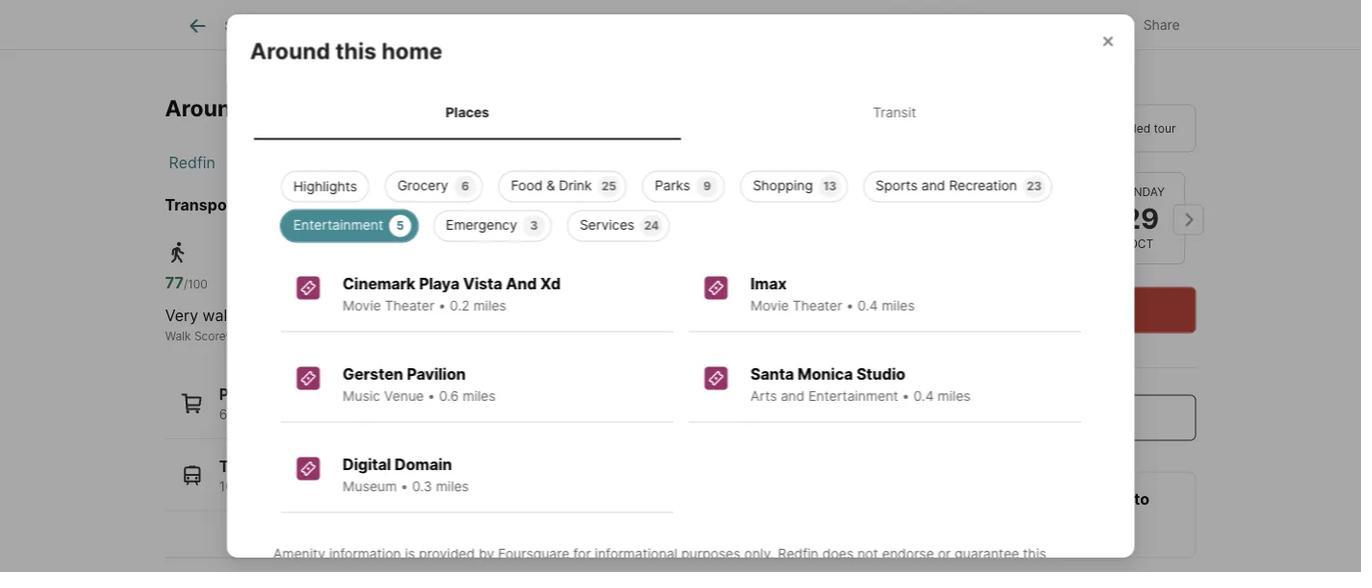 Task type: locate. For each thing, give the bounding box(es) containing it.
villas
[[943, 34, 995, 57], [250, 95, 310, 122], [319, 195, 361, 214], [912, 490, 954, 509]]

miles inside gersten pavilion music venue • 0.6 miles
[[462, 388, 495, 405]]

/100 up some
[[372, 278, 396, 292]]

0.4 inside santa monica studio arts and entertainment • 0.4 miles
[[913, 388, 934, 405]]

1 theater from the left
[[385, 298, 434, 314]]

places for places
[[445, 104, 489, 120]]

0 horizontal spatial /100
[[184, 278, 208, 292]]

0 vertical spatial transit
[[873, 104, 916, 120]]

1 ® from the left
[[226, 329, 233, 343]]

0 horizontal spatial their
[[570, 566, 599, 573]]

transit down some
[[352, 329, 389, 343]]

1 score from the left
[[194, 329, 226, 343]]

playa vista link
[[465, 153, 545, 172]]

score for transit
[[392, 329, 424, 343]]

25
[[601, 179, 616, 193]]

send message button
[[896, 395, 1197, 441]]

2 theater from the left
[[793, 298, 842, 314]]

0 horizontal spatial redfin
[[169, 153, 215, 172]]

theater down the cinemark
[[385, 298, 434, 314]]

playa up self guided tour list box on the right top of page
[[1023, 34, 1073, 57]]

0 horizontal spatial cc
[[337, 478, 357, 495]]

theater
[[385, 298, 434, 314], [793, 298, 842, 314]]

send
[[991, 409, 1030, 427]]

1 vertical spatial 6
[[219, 407, 227, 423]]

®
[[226, 329, 233, 343], [424, 329, 431, 343], [586, 329, 594, 343]]

and right "arts"
[[781, 388, 805, 405]]

and up the 27
[[922, 177, 945, 194]]

score
[[194, 329, 226, 343], [392, 329, 424, 343], [555, 329, 586, 343]]

6 up the emergency
[[461, 179, 469, 193]]

arts
[[750, 388, 777, 405]]

® down walkable
[[226, 329, 233, 343]]

their down only.
[[739, 566, 768, 573]]

miles inside cinemark playa vista and xd movie theater • 0.2 miles
[[473, 298, 506, 314]]

places
[[445, 104, 489, 120], [219, 385, 269, 404]]

very walkable walk score ®
[[165, 307, 267, 343]]

23
[[1027, 179, 1042, 193]]

transit for transit
[[873, 104, 916, 120]]

1 horizontal spatial theater
[[793, 298, 842, 314]]

0 vertical spatial 0.4
[[857, 298, 878, 314]]

places up groceries,
[[219, 385, 269, 404]]

entertainment down transportation near villas at playa vista - montecito at the left top
[[293, 217, 383, 233]]

miles inside digital domain museum • 0.3 miles
[[436, 479, 469, 495]]

at inside tour villas at playa vista - montecito
[[999, 34, 1018, 57]]

1 horizontal spatial redfin
[[778, 546, 819, 562]]

highlights
[[293, 178, 357, 195]]

food & drink 25
[[511, 177, 616, 194]]

® down the transit
[[424, 329, 431, 343]]

movie down imax
[[750, 298, 789, 314]]

redfin up transportation
[[169, 153, 215, 172]]

for right foursquare
[[573, 546, 591, 562]]

1 /100 from the left
[[184, 278, 208, 292]]

® inside some transit transit score ®
[[424, 329, 431, 343]]

places inside places 6 groceries, 19 restaurants, 9 parks
[[219, 385, 269, 404]]

and down information at the left bottom of page
[[352, 566, 376, 573]]

informational
[[595, 546, 677, 562]]

0 horizontal spatial around
[[165, 95, 245, 122]]

this right guarantee
[[1023, 546, 1046, 562]]

list box containing grocery
[[265, 163, 1097, 242]]

vista inside cinemark playa vista and xd movie theater • 0.2 miles
[[463, 275, 502, 293]]

1 vertical spatial transit
[[352, 329, 389, 343]]

around this home element
[[250, 14, 465, 65]]

1 movie from the left
[[342, 298, 381, 314]]

services 24
[[580, 217, 659, 233]]

-
[[1131, 34, 1140, 57], [467, 95, 477, 122], [469, 195, 477, 214], [1063, 490, 1070, 509]]

27
[[926, 201, 960, 235]]

1 horizontal spatial around
[[250, 37, 330, 64]]

- up self guided tour in the right of the page
[[1131, 34, 1140, 57]]

places inside places tab
[[445, 104, 489, 120]]

vista inside tour villas at playa vista - montecito
[[1078, 34, 1127, 57]]

1 vertical spatial this
[[1023, 546, 1046, 562]]

amenity
[[273, 546, 325, 562]]

0 vertical spatial 9
[[703, 179, 711, 193]]

2 horizontal spatial score
[[555, 329, 586, 343]]

score right walk
[[194, 329, 226, 343]]

• up 'monica'
[[846, 298, 854, 314]]

2 horizontal spatial cc
[[415, 478, 435, 495]]

entertainment
[[293, 217, 383, 233], [808, 388, 898, 405]]

0 horizontal spatial movie
[[342, 298, 381, 314]]

® right the bike
[[586, 329, 594, 343]]

list box
[[265, 163, 1097, 242]]

0 horizontal spatial score
[[194, 329, 226, 343]]

1 vertical spatial entertainment
[[808, 388, 898, 405]]

transit
[[397, 307, 444, 325]]

vista up "food"
[[508, 153, 545, 172]]

9 down venue
[[397, 407, 405, 423]]

1 horizontal spatial /100
[[372, 278, 396, 292]]

1 vertical spatial places
[[219, 385, 269, 404]]

transit inside transit 108, 110, 14, 16, 3, cc 2, cc 4, cc 7, r3
[[219, 457, 272, 476]]

some
[[352, 307, 393, 325]]

® for transit
[[424, 329, 431, 343]]

0 vertical spatial around
[[250, 37, 330, 64]]

movie down 45 at left
[[342, 298, 381, 314]]

tab list
[[250, 85, 1112, 140]]

1 horizontal spatial transit
[[352, 329, 389, 343]]

list box inside around this home dialog
[[265, 163, 1097, 242]]

0 vertical spatial 6
[[461, 179, 469, 193]]

• left 0.6
[[427, 388, 435, 405]]

share
[[1144, 17, 1180, 33]]

6 inside places 6 groceries, 19 restaurants, 9 parks
[[219, 407, 227, 423]]

1 vertical spatial 0.4
[[913, 388, 934, 405]]

transit 108, 110, 14, 16, 3, cc 2, cc 4, cc 7, r3
[[219, 457, 469, 495]]

places up playa vista link on the left top of page
[[445, 104, 489, 120]]

playa down places tab
[[465, 153, 504, 172]]

score right the bike
[[555, 329, 586, 343]]

transit inside some transit transit score ®
[[352, 329, 389, 343]]

at
[[999, 34, 1018, 57], [315, 95, 337, 122], [364, 195, 379, 214], [957, 490, 972, 509]]

9 inside list box
[[703, 179, 711, 193]]

2 ® from the left
[[424, 329, 431, 343]]

montecito
[[896, 63, 991, 86], [482, 95, 593, 122], [480, 195, 557, 214], [1073, 490, 1150, 509]]

0.4
[[857, 298, 878, 314], [913, 388, 934, 405]]

• left 0.3
[[400, 479, 408, 495]]

6 inside list box
[[461, 179, 469, 193]]

0 horizontal spatial for
[[573, 546, 591, 562]]

r3
[[452, 478, 469, 495]]

- down "message"
[[1063, 490, 1070, 509]]

1 horizontal spatial this
[[1023, 546, 1046, 562]]

miles inside imax movie theater • 0.4 miles
[[882, 298, 915, 314]]

around down search at top
[[250, 37, 330, 64]]

some transit transit score ®
[[352, 307, 444, 343]]

vista up 0.2 at the bottom of page
[[463, 275, 502, 293]]

2 vertical spatial transit
[[219, 457, 272, 476]]

1 horizontal spatial ®
[[424, 329, 431, 343]]

0 horizontal spatial 6
[[219, 407, 227, 423]]

cc left 2,
[[337, 478, 357, 495]]

los angeles link
[[346, 153, 434, 172]]

0 vertical spatial this
[[335, 37, 376, 64]]

4,
[[400, 478, 412, 495]]

for down purposes
[[717, 566, 735, 573]]

cinemark playa vista and xd movie theater • 0.2 miles
[[342, 275, 560, 314]]

/100 for 45
[[372, 278, 396, 292]]

2 movie from the left
[[750, 298, 789, 314]]

transit for transit 108, 110, 14, 16, 3, cc 2, cc 4, cc 7, r3
[[219, 457, 272, 476]]

search
[[225, 18, 271, 34]]

this
[[335, 37, 376, 64], [1023, 546, 1046, 562]]

send message
[[991, 409, 1101, 427]]

/100 inside 45 /100
[[372, 278, 396, 292]]

search tab list
[[165, 0, 795, 49]]

/100 inside 88 /100
[[549, 278, 573, 292]]

6
[[461, 179, 469, 193], [219, 407, 227, 423]]

110,
[[249, 478, 274, 495]]

2 vertical spatial and
[[352, 566, 376, 573]]

tab list containing places
[[250, 85, 1112, 140]]

around for around this home
[[250, 37, 330, 64]]

0 horizontal spatial places
[[219, 385, 269, 404]]

1 vertical spatial around
[[165, 95, 245, 122]]

transit
[[873, 104, 916, 120], [352, 329, 389, 343], [219, 457, 272, 476]]

movie inside cinemark playa vista and xd movie theater • 0.2 miles
[[342, 298, 381, 314]]

playa up los in the top of the page
[[342, 95, 400, 122]]

108,
[[219, 478, 246, 495]]

at up self guided tour list box on the right top of page
[[999, 34, 1018, 57]]

score down the transit
[[392, 329, 424, 343]]

this inside amenity information is provided by foursquare for informational purposes only. redfin does not endorse or guarantee this information, and recommends buyers conduct their own investigation for their desired amenities.
[[1023, 546, 1046, 562]]

score inside some transit transit score ®
[[392, 329, 424, 343]]

miles
[[473, 298, 506, 314], [882, 298, 915, 314], [462, 388, 495, 405], [938, 388, 971, 405], [436, 479, 469, 495]]

guided
[[1114, 121, 1151, 135]]

at down around this home
[[315, 95, 337, 122]]

0 horizontal spatial theater
[[385, 298, 434, 314]]

/100 up very
[[184, 278, 208, 292]]

1 horizontal spatial entertainment
[[808, 388, 898, 405]]

1 horizontal spatial places
[[445, 104, 489, 120]]

0.4 inside imax movie theater • 0.4 miles
[[857, 298, 878, 314]]

16,
[[299, 478, 317, 495]]

• inside digital domain museum • 0.3 miles
[[400, 479, 408, 495]]

only.
[[744, 546, 774, 562]]

1 horizontal spatial 6
[[461, 179, 469, 193]]

® inside very walkable walk score ®
[[226, 329, 233, 343]]

0 horizontal spatial and
[[352, 566, 376, 573]]

1 horizontal spatial for
[[717, 566, 735, 573]]

entertainment down studio
[[808, 388, 898, 405]]

0.3
[[412, 479, 432, 495]]

villas right tour
[[943, 34, 995, 57]]

1 tab from the left
[[292, 3, 395, 49]]

around up redfin link
[[165, 95, 245, 122]]

1 horizontal spatial score
[[392, 329, 424, 343]]

digital domain museum • 0.3 miles
[[342, 456, 469, 495]]

santa
[[750, 365, 794, 384]]

0 horizontal spatial 0.4
[[857, 298, 878, 314]]

tab
[[292, 3, 395, 49], [395, 3, 507, 49], [507, 3, 580, 49], [580, 3, 685, 49], [685, 3, 780, 49]]

0 horizontal spatial 9
[[397, 407, 405, 423]]

/100 inside '77 /100'
[[184, 278, 208, 292]]

this left home
[[335, 37, 376, 64]]

0 vertical spatial places
[[445, 104, 489, 120]]

6 left groceries,
[[219, 407, 227, 423]]

theater up 'monica'
[[793, 298, 842, 314]]

tour villas at playa vista - montecito
[[896, 34, 1140, 86]]

or
[[938, 546, 951, 562]]

1 horizontal spatial their
[[739, 566, 768, 573]]

theater inside cinemark playa vista and xd movie theater • 0.2 miles
[[385, 298, 434, 314]]

9 right parks
[[703, 179, 711, 193]]

redfin up desired
[[778, 546, 819, 562]]

playa
[[1023, 34, 1073, 57], [342, 95, 400, 122], [465, 153, 504, 172], [383, 195, 423, 214], [419, 275, 459, 293], [976, 490, 1016, 509]]

cc left the 7,
[[415, 478, 435, 495]]

playa up 0.2 at the bottom of page
[[419, 275, 459, 293]]

5
[[396, 219, 404, 233]]

not
[[857, 546, 878, 562]]

1 horizontal spatial movie
[[750, 298, 789, 314]]

2 score from the left
[[392, 329, 424, 343]]

0 vertical spatial entertainment
[[293, 217, 383, 233]]

miles inside santa monica studio arts and entertainment • 0.4 miles
[[938, 388, 971, 405]]

1 vertical spatial and
[[781, 388, 805, 405]]

0 horizontal spatial entertainment
[[293, 217, 383, 233]]

shopping
[[753, 177, 813, 194]]

their left own
[[570, 566, 599, 573]]

0 horizontal spatial ®
[[226, 329, 233, 343]]

0 vertical spatial for
[[573, 546, 591, 562]]

1 horizontal spatial 9
[[703, 179, 711, 193]]

1 vertical spatial redfin
[[778, 546, 819, 562]]

self
[[1089, 121, 1110, 135]]

domain
[[394, 456, 452, 474]]

los
[[346, 153, 372, 172]]

does
[[822, 546, 854, 562]]

xd
[[540, 275, 560, 293]]

amenity information is provided by foursquare for informational purposes only. redfin does not endorse or guarantee this information, and recommends buyers conduct their own investigation for their desired amenities.
[[273, 546, 1046, 573]]

3 /100 from the left
[[549, 278, 573, 292]]

transit down tour
[[873, 104, 916, 120]]

home
[[381, 37, 442, 64]]

2 /100 from the left
[[372, 278, 396, 292]]

• down studio
[[902, 388, 910, 405]]

places tab
[[254, 88, 681, 136]]

museum
[[342, 479, 397, 495]]

transit up 108,
[[219, 457, 272, 476]]

guarantee
[[955, 546, 1019, 562]]

vista up self
[[1078, 34, 1127, 57]]

2 horizontal spatial transit
[[873, 104, 916, 120]]

0 horizontal spatial transit
[[219, 457, 272, 476]]

• inside cinemark playa vista and xd movie theater • 0.2 miles
[[438, 298, 446, 314]]

around inside dialog
[[250, 37, 330, 64]]

investigation
[[633, 566, 714, 573]]

1 vertical spatial 9
[[397, 407, 405, 423]]

•
[[438, 298, 446, 314], [846, 298, 854, 314], [427, 388, 435, 405], [902, 388, 910, 405], [400, 479, 408, 495]]

1 horizontal spatial and
[[781, 388, 805, 405]]

• left 0.2 at the bottom of page
[[438, 298, 446, 314]]

tour
[[896, 34, 938, 57]]

score inside very walkable walk score ®
[[194, 329, 226, 343]]

2 horizontal spatial /100
[[549, 278, 573, 292]]

sunday
[[1118, 185, 1165, 199]]

montecito down tour
[[896, 63, 991, 86]]

1 horizontal spatial 0.4
[[913, 388, 934, 405]]

playa up guarantee
[[976, 490, 1016, 509]]

saturday 28
[[1012, 185, 1072, 235]]

sunday 29 oct
[[1118, 185, 1165, 251]]

1 their from the left
[[570, 566, 599, 573]]

/100 for 88
[[549, 278, 573, 292]]

places 6 groceries, 19 restaurants, 9 parks
[[219, 385, 444, 423]]

2 horizontal spatial and
[[922, 177, 945, 194]]

vista down 'send message' button
[[1020, 490, 1059, 509]]

2 horizontal spatial ®
[[586, 329, 594, 343]]

1 horizontal spatial cc
[[376, 478, 396, 495]]

transit inside tab
[[873, 104, 916, 120]]

message
[[1033, 409, 1101, 427]]

/100 right and
[[549, 278, 573, 292]]

parks
[[655, 177, 690, 194]]

cc right 2,
[[376, 478, 396, 495]]

0 horizontal spatial this
[[335, 37, 376, 64]]

montecito down "message"
[[1073, 490, 1150, 509]]



Task type: describe. For each thing, give the bounding box(es) containing it.
88
[[529, 274, 549, 293]]

entertainment inside list box
[[293, 217, 383, 233]]

• inside imax movie theater • 0.4 miles
[[846, 298, 854, 314]]

score for walkable
[[194, 329, 226, 343]]

- up the emergency
[[469, 195, 477, 214]]

emergency
[[446, 217, 517, 233]]

3 score from the left
[[555, 329, 586, 343]]

tab list inside around this home dialog
[[250, 85, 1112, 140]]

amenities.
[[823, 566, 888, 573]]

by
[[478, 546, 494, 562]]

theater inside imax movie theater • 0.4 miles
[[793, 298, 842, 314]]

0 vertical spatial redfin
[[169, 153, 215, 172]]

parks
[[409, 407, 444, 423]]

bike
[[529, 329, 552, 343]]

transportation near villas at playa vista - montecito
[[165, 195, 557, 214]]

near
[[281, 195, 315, 214]]

recreation
[[949, 177, 1017, 194]]

1 cc from the left
[[337, 478, 357, 495]]

2 tab from the left
[[395, 3, 507, 49]]

villas down "highlights"
[[319, 195, 361, 214]]

los angeles
[[346, 153, 434, 172]]

recommends
[[380, 566, 463, 573]]

entertainment inside santa monica studio arts and entertainment • 0.4 miles
[[808, 388, 898, 405]]

and
[[506, 275, 537, 293]]

montecito inside tour villas at playa vista - montecito
[[896, 63, 991, 86]]

digital
[[342, 456, 391, 474]]

vista down home
[[405, 95, 462, 122]]

is
[[405, 546, 415, 562]]

0.2
[[449, 298, 469, 314]]

self guided tour list box
[[896, 104, 1197, 153]]

grocery
[[397, 177, 448, 194]]

food
[[511, 177, 542, 194]]

® for walkable
[[226, 329, 233, 343]]

california link
[[246, 153, 315, 172]]

3 cc from the left
[[415, 478, 435, 495]]

45
[[352, 274, 372, 293]]

groceries,
[[231, 407, 295, 423]]

3 tab from the left
[[507, 3, 580, 49]]

- up playa vista link on the left top of page
[[467, 95, 477, 122]]

at down los in the top of the page
[[364, 195, 379, 214]]

around villas at playa vista - montecito
[[165, 95, 593, 122]]

3,
[[321, 478, 333, 495]]

provided
[[419, 546, 475, 562]]

music
[[342, 388, 380, 405]]

montecito up playa vista link on the left top of page
[[482, 95, 593, 122]]

drink
[[559, 177, 592, 194]]

santa monica studio arts and entertainment • 0.4 miles
[[750, 365, 971, 405]]

0 vertical spatial and
[[922, 177, 945, 194]]

villas inside tour villas at playa vista - montecito
[[943, 34, 995, 57]]

around this home dialog
[[227, 14, 1135, 573]]

and inside amenity information is provided by foursquare for informational purposes only. redfin does not endorse or guarantee this information, and recommends buyers conduct their own investigation for their desired amenities.
[[352, 566, 376, 573]]

playa inside tour villas at playa vista - montecito
[[1023, 34, 1073, 57]]

redfin inside amenity information is provided by foursquare for informational purposes only. redfin does not endorse or guarantee this information, and recommends buyers conduct their own investigation for their desired amenities.
[[778, 546, 819, 562]]

transit tab
[[681, 88, 1108, 136]]

4 tab from the left
[[580, 3, 685, 49]]

imax
[[750, 275, 787, 293]]

0.6
[[439, 388, 459, 405]]

purposes
[[681, 546, 740, 562]]

saturday
[[1012, 185, 1072, 199]]

9 inside places 6 groceries, 19 restaurants, 9 parks
[[397, 407, 405, 423]]

sports
[[876, 177, 918, 194]]

villas at playa vista - montecito
[[912, 490, 1150, 509]]

imax movie theater • 0.4 miles
[[750, 275, 915, 314]]

desired
[[772, 566, 819, 573]]

gersten
[[342, 365, 403, 384]]

buyers
[[467, 566, 510, 573]]

foursquare
[[498, 546, 569, 562]]

and inside santa monica studio arts and entertainment • 0.4 miles
[[781, 388, 805, 405]]

29
[[1123, 201, 1159, 235]]

13
[[823, 179, 837, 193]]

places for places 6 groceries, 19 restaurants, 9 parks
[[219, 385, 269, 404]]

/100 for 77
[[184, 278, 208, 292]]

california
[[246, 153, 315, 172]]

friday 27
[[923, 185, 963, 235]]

77 /100
[[165, 274, 208, 293]]

pavilion
[[407, 365, 466, 384]]

next image
[[1174, 205, 1204, 235]]

28
[[1024, 201, 1060, 235]]

redfin link
[[169, 153, 215, 172]]

monica
[[798, 365, 853, 384]]

playa up 5
[[383, 195, 423, 214]]

5 tab from the left
[[685, 3, 780, 49]]

3 ® from the left
[[586, 329, 594, 343]]

montecito down "food"
[[480, 195, 557, 214]]

- inside tour villas at playa vista - montecito
[[1131, 34, 1140, 57]]

walk
[[165, 329, 191, 343]]

restaurants,
[[317, 407, 393, 423]]

1 vertical spatial for
[[717, 566, 735, 573]]

villas up california link
[[250, 95, 310, 122]]

villas up or
[[912, 490, 954, 509]]

2 their from the left
[[739, 566, 768, 573]]

friday
[[923, 185, 963, 199]]

• inside gersten pavilion music venue • 0.6 miles
[[427, 388, 435, 405]]

around for around villas at playa vista - montecito
[[165, 95, 245, 122]]

endorse
[[882, 546, 934, 562]]

venue
[[384, 388, 424, 405]]

14,
[[277, 478, 296, 495]]

angeles
[[376, 153, 434, 172]]

this inside around this home element
[[335, 37, 376, 64]]

own
[[602, 566, 629, 573]]

conduct
[[514, 566, 566, 573]]

share button
[[1101, 4, 1197, 44]]

playa inside cinemark playa vista and xd movie theater • 0.2 miles
[[419, 275, 459, 293]]

vista down grocery
[[427, 195, 466, 214]]

at up guarantee
[[957, 490, 972, 509]]

2 cc from the left
[[376, 478, 396, 495]]

• inside santa monica studio arts and entertainment • 0.4 miles
[[902, 388, 910, 405]]

77
[[165, 274, 184, 293]]

19
[[298, 407, 313, 423]]

self guided tour
[[1089, 121, 1176, 135]]

services
[[580, 217, 634, 233]]

playa vista
[[465, 153, 545, 172]]

24
[[644, 219, 659, 233]]

information
[[329, 546, 401, 562]]

walkable
[[203, 307, 267, 325]]

7,
[[439, 478, 448, 495]]

movie inside imax movie theater • 0.4 miles
[[750, 298, 789, 314]]

around this home
[[250, 37, 442, 64]]

very
[[165, 307, 198, 325]]

oct
[[1129, 237, 1154, 251]]

&
[[546, 177, 555, 194]]



Task type: vqa. For each thing, say whether or not it's contained in the screenshot.


